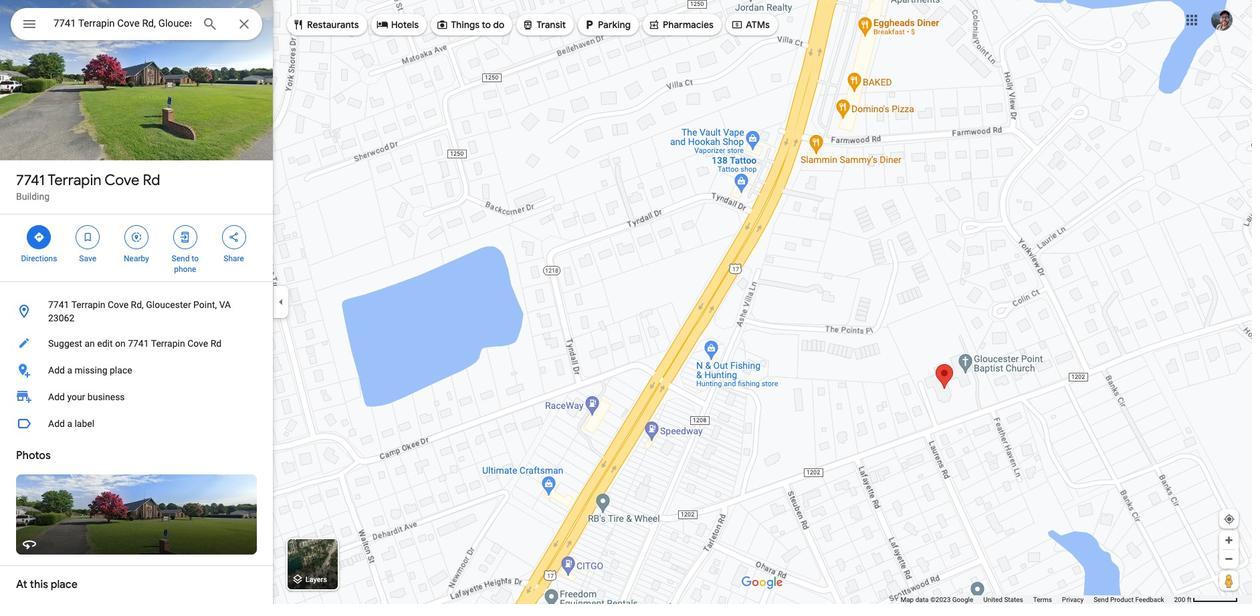 Task type: locate. For each thing, give the bounding box(es) containing it.
1 horizontal spatial rd
[[210, 338, 222, 349]]

show street view coverage image
[[1219, 571, 1239, 591]]

add inside button
[[48, 419, 65, 429]]

on
[[115, 338, 126, 349]]

rd inside 7741 terrapin cove rd building
[[143, 171, 160, 190]]


[[731, 17, 743, 32]]

map data ©2023 google
[[901, 597, 973, 604]]

feedback
[[1135, 597, 1164, 604]]

a inside add a label button
[[67, 419, 72, 429]]

send for send to phone
[[172, 254, 190, 264]]

1 horizontal spatial 7741
[[48, 300, 69, 310]]

1 vertical spatial cove
[[108, 300, 128, 310]]

place
[[110, 365, 132, 376], [51, 579, 77, 592]]

footer containing map data ©2023 google
[[901, 596, 1174, 605]]

save
[[79, 254, 96, 264]]

0 vertical spatial a
[[67, 365, 72, 376]]

share
[[224, 254, 244, 264]]


[[436, 17, 448, 32]]

0 vertical spatial rd
[[143, 171, 160, 190]]

place right the this at the left
[[51, 579, 77, 592]]

privacy
[[1062, 597, 1084, 604]]

2 vertical spatial cove
[[187, 338, 208, 349]]

to inside the send to phone
[[192, 254, 199, 264]]

0 vertical spatial 7741
[[16, 171, 45, 190]]

3 add from the top
[[48, 419, 65, 429]]

 restaurants
[[292, 17, 359, 32]]

send to phone
[[172, 254, 199, 274]]

send inside button
[[1094, 597, 1109, 604]]

gloucester
[[146, 300, 191, 310]]

google
[[952, 597, 973, 604]]

0 vertical spatial send
[[172, 254, 190, 264]]

terrapin for rd
[[48, 171, 101, 190]]

200 ft button
[[1174, 597, 1238, 604]]

cove for rd,
[[108, 300, 128, 310]]

cove down point,
[[187, 338, 208, 349]]

7741 terrapin cove rd main content
[[0, 0, 273, 605]]

1 horizontal spatial place
[[110, 365, 132, 376]]

footer
[[901, 596, 1174, 605]]

rd,
[[131, 300, 144, 310]]

200
[[1174, 597, 1185, 604]]

cove left rd,
[[108, 300, 128, 310]]

add for add a label
[[48, 419, 65, 429]]

layers
[[306, 576, 327, 585]]

1 horizontal spatial to
[[482, 19, 491, 31]]


[[583, 17, 595, 32]]

0 vertical spatial cove
[[105, 171, 139, 190]]

None field
[[54, 15, 191, 31]]

7741 Terrapin Cove Rd, Gloucester Point, VA 23062 field
[[11, 8, 262, 40]]

to inside  things to do
[[482, 19, 491, 31]]

0 horizontal spatial send
[[172, 254, 190, 264]]

cove
[[105, 171, 139, 190], [108, 300, 128, 310], [187, 338, 208, 349]]

edit
[[97, 338, 113, 349]]

rd inside button
[[210, 338, 222, 349]]

terrapin inside 7741 terrapin cove rd building
[[48, 171, 101, 190]]

cove for rd
[[105, 171, 139, 190]]

200 ft
[[1174, 597, 1192, 604]]

to up phone
[[192, 254, 199, 264]]

suggest an edit on 7741 terrapin cove rd
[[48, 338, 222, 349]]

2 vertical spatial terrapin
[[151, 338, 185, 349]]

1 vertical spatial rd
[[210, 338, 222, 349]]

7741 terrapin cove rd building
[[16, 171, 160, 202]]

collapse side panel image
[[274, 295, 288, 310]]

building
[[16, 191, 50, 202]]

terrapin up building
[[48, 171, 101, 190]]

0 vertical spatial to
[[482, 19, 491, 31]]

send left product
[[1094, 597, 1109, 604]]

a left label
[[67, 419, 72, 429]]

directions
[[21, 254, 57, 264]]

add your business
[[48, 392, 125, 403]]

ft
[[1187, 597, 1192, 604]]

0 vertical spatial place
[[110, 365, 132, 376]]

add left your
[[48, 392, 65, 403]]

0 vertical spatial add
[[48, 365, 65, 376]]

1 vertical spatial a
[[67, 419, 72, 429]]

things
[[451, 19, 480, 31]]

1 add from the top
[[48, 365, 65, 376]]

2 horizontal spatial 7741
[[128, 338, 149, 349]]

23062
[[48, 313, 74, 324]]

data
[[915, 597, 929, 604]]

1 vertical spatial send
[[1094, 597, 1109, 604]]

send
[[172, 254, 190, 264], [1094, 597, 1109, 604]]

terms button
[[1033, 596, 1052, 605]]

0 horizontal spatial rd
[[143, 171, 160, 190]]

1 a from the top
[[67, 365, 72, 376]]

an
[[85, 338, 95, 349]]


[[522, 17, 534, 32]]

7741 up building
[[16, 171, 45, 190]]

cove up 
[[105, 171, 139, 190]]

place inside add a missing place 'button'
[[110, 365, 132, 376]]

va
[[219, 300, 231, 310]]

place down on
[[110, 365, 132, 376]]

product
[[1110, 597, 1134, 604]]

add a label button
[[0, 411, 273, 437]]

0 vertical spatial terrapin
[[48, 171, 101, 190]]

send up phone
[[172, 254, 190, 264]]

a
[[67, 365, 72, 376], [67, 419, 72, 429]]

atms
[[746, 19, 770, 31]]

privacy button
[[1062, 596, 1084, 605]]

2 vertical spatial add
[[48, 419, 65, 429]]

none field inside 7741 terrapin cove rd, gloucester point, va 23062 field
[[54, 15, 191, 31]]

rd
[[143, 171, 160, 190], [210, 338, 222, 349]]


[[179, 230, 191, 245]]

at this place
[[16, 579, 77, 592]]

terrapin down 'gloucester' on the left of the page
[[151, 338, 185, 349]]

terrapin
[[48, 171, 101, 190], [71, 300, 105, 310], [151, 338, 185, 349]]

7741 right on
[[128, 338, 149, 349]]

send for send product feedback
[[1094, 597, 1109, 604]]

1 vertical spatial 7741
[[48, 300, 69, 310]]

0 horizontal spatial 7741
[[16, 171, 45, 190]]

 hotels
[[376, 17, 419, 32]]

7741 terrapin cove rd, gloucester point, va 23062
[[48, 300, 231, 324]]

add left label
[[48, 419, 65, 429]]

cove inside 7741 terrapin cove rd building
[[105, 171, 139, 190]]

send inside the send to phone
[[172, 254, 190, 264]]

7741 inside 7741 terrapin cove rd building
[[16, 171, 45, 190]]

1 vertical spatial terrapin
[[71, 300, 105, 310]]

2 add from the top
[[48, 392, 65, 403]]

7741
[[16, 171, 45, 190], [48, 300, 69, 310], [128, 338, 149, 349]]

2 vertical spatial 7741
[[128, 338, 149, 349]]

map
[[901, 597, 914, 604]]

7741 up 23062
[[48, 300, 69, 310]]

add a label
[[48, 419, 94, 429]]

terrapin inside 7741 terrapin cove rd, gloucester point, va 23062
[[71, 300, 105, 310]]


[[130, 230, 142, 245]]

0 horizontal spatial to
[[192, 254, 199, 264]]

transit
[[537, 19, 566, 31]]

a for label
[[67, 419, 72, 429]]

1 vertical spatial add
[[48, 392, 65, 403]]

google account: cj baylor  
(christian.baylor@adept.ai) image
[[1211, 9, 1233, 31]]

to
[[482, 19, 491, 31], [192, 254, 199, 264]]

zoom out image
[[1224, 555, 1234, 565]]

2 a from the top
[[67, 419, 72, 429]]

terrapin up 23062
[[71, 300, 105, 310]]

add inside 'button'
[[48, 365, 65, 376]]

7741 inside 7741 terrapin cove rd, gloucester point, va 23062
[[48, 300, 69, 310]]

add
[[48, 365, 65, 376], [48, 392, 65, 403], [48, 419, 65, 429]]

 search field
[[11, 8, 262, 43]]

a inside add a missing place 'button'
[[67, 365, 72, 376]]

1 horizontal spatial send
[[1094, 597, 1109, 604]]

restaurants
[[307, 19, 359, 31]]

add down suggest
[[48, 365, 65, 376]]

a left "missing"
[[67, 365, 72, 376]]

cove inside 7741 terrapin cove rd, gloucester point, va 23062
[[108, 300, 128, 310]]


[[33, 230, 45, 245]]

1 vertical spatial to
[[192, 254, 199, 264]]

0 horizontal spatial place
[[51, 579, 77, 592]]

to left the do
[[482, 19, 491, 31]]



Task type: vqa. For each thing, say whether or not it's contained in the screenshot.
SAVE at the left top of the page
yes



Task type: describe. For each thing, give the bounding box(es) containing it.
this
[[30, 579, 48, 592]]


[[292, 17, 304, 32]]


[[228, 230, 240, 245]]


[[82, 230, 94, 245]]

 things to do
[[436, 17, 505, 32]]

business
[[87, 392, 125, 403]]

suggest an edit on 7741 terrapin cove rd button
[[0, 330, 273, 357]]

google maps element
[[0, 0, 1252, 605]]

your
[[67, 392, 85, 403]]

terrapin for rd,
[[71, 300, 105, 310]]

send product feedback
[[1094, 597, 1164, 604]]

point,
[[193, 300, 217, 310]]

actions for 7741 terrapin cove rd region
[[0, 215, 273, 282]]

add your business link
[[0, 384, 273, 411]]

photos
[[16, 449, 51, 463]]

 transit
[[522, 17, 566, 32]]

send product feedback button
[[1094, 596, 1164, 605]]


[[21, 15, 37, 33]]

zoom in image
[[1224, 536, 1234, 546]]

 button
[[11, 8, 48, 43]]

©2023
[[930, 597, 951, 604]]

label
[[75, 419, 94, 429]]

missing
[[75, 365, 107, 376]]

7741 terrapin cove rd, gloucester point, va 23062 button
[[0, 293, 273, 330]]

a for missing
[[67, 365, 72, 376]]

do
[[493, 19, 505, 31]]


[[376, 17, 388, 32]]

 atms
[[731, 17, 770, 32]]

add a missing place
[[48, 365, 132, 376]]

states
[[1004, 597, 1023, 604]]

7741 for rd
[[16, 171, 45, 190]]

terms
[[1033, 597, 1052, 604]]

add for add your business
[[48, 392, 65, 403]]

show your location image
[[1223, 514, 1235, 526]]

phone
[[174, 265, 196, 274]]

 pharmacies
[[648, 17, 714, 32]]

united states
[[983, 597, 1023, 604]]

add a missing place button
[[0, 357, 273, 384]]

at
[[16, 579, 27, 592]]

parking
[[598, 19, 631, 31]]

7741 for rd,
[[48, 300, 69, 310]]

1 vertical spatial place
[[51, 579, 77, 592]]


[[648, 17, 660, 32]]

add for add a missing place
[[48, 365, 65, 376]]

hotels
[[391, 19, 419, 31]]

footer inside google maps element
[[901, 596, 1174, 605]]

nearby
[[124, 254, 149, 264]]

suggest
[[48, 338, 82, 349]]

united states button
[[983, 596, 1023, 605]]

pharmacies
[[663, 19, 714, 31]]

 parking
[[583, 17, 631, 32]]

united
[[983, 597, 1003, 604]]



